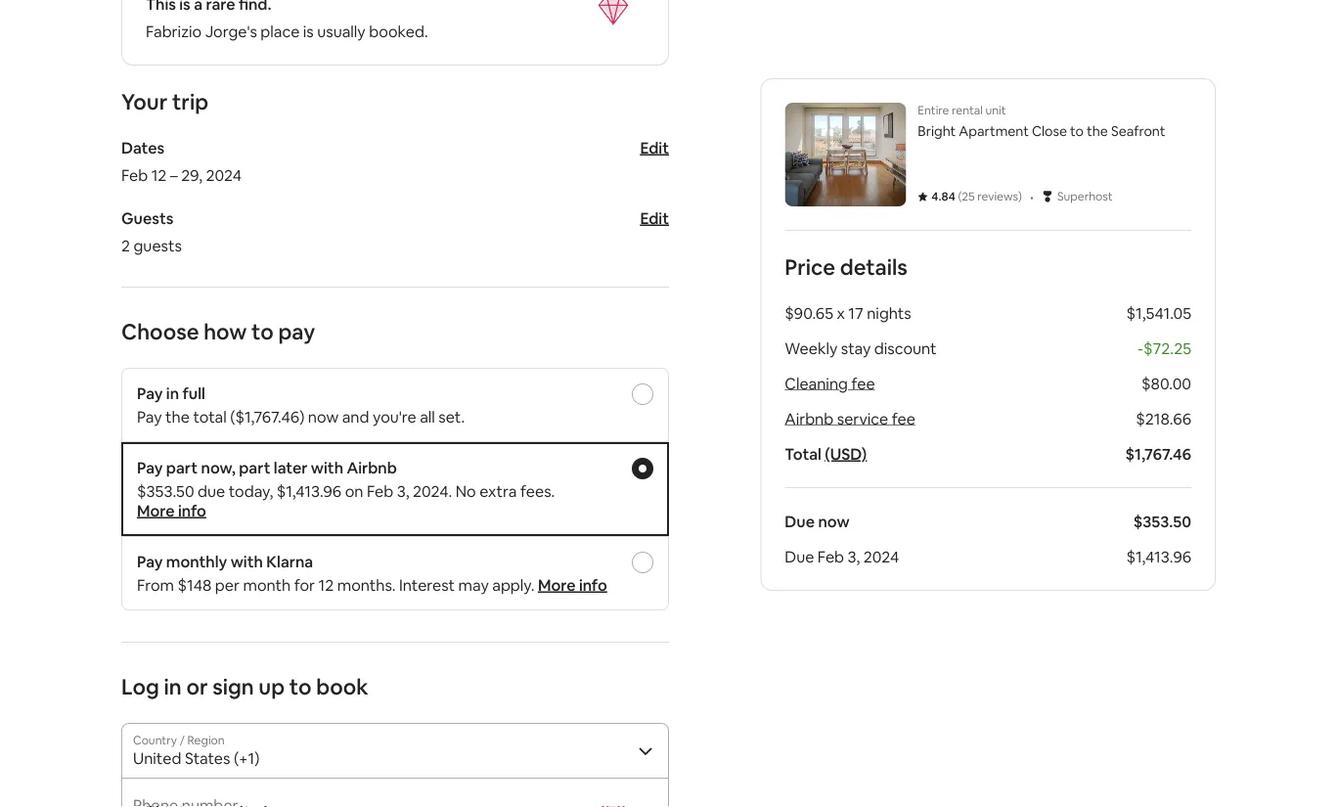 Task type: describe. For each thing, give the bounding box(es) containing it.
12 inside dates feb 12 – 29, 2024
[[151, 165, 167, 185]]

due feb 3, 2024
[[785, 546, 899, 566]]

set.
[[439, 406, 465, 427]]

+1 telephone field
[[155, 803, 657, 807]]

with inside the pay part now, part later with airbnb $353.50 due today,  $1,413.96 on feb 3, 2024. no extra fees. more info
[[311, 457, 343, 477]]

dates feb 12 – 29, 2024
[[121, 137, 242, 185]]

place
[[261, 21, 300, 41]]

4.84 ( 25 reviews )
[[932, 189, 1022, 204]]

no
[[456, 481, 476, 501]]

entire
[[918, 103, 949, 118]]

usually
[[317, 21, 366, 41]]

log in or sign up to book
[[121, 673, 368, 700]]

or
[[186, 673, 208, 700]]

total
[[193, 406, 227, 427]]

0 horizontal spatial fee
[[851, 373, 875, 393]]

info inside pay monthly with klarna from $148 per month for 12 months. interest may apply. more info
[[579, 575, 607, 595]]

book
[[316, 673, 368, 700]]

per
[[215, 575, 240, 595]]

apply.
[[492, 575, 535, 595]]

29,
[[181, 165, 203, 185]]

2 vertical spatial to
[[289, 673, 312, 700]]

$72.25
[[1144, 338, 1192, 358]]

and
[[342, 406, 369, 427]]

superhost
[[1057, 189, 1113, 204]]

$80.00
[[1142, 373, 1192, 393]]

feb inside the pay part now, part later with airbnb $353.50 due today,  $1,413.96 on feb 3, 2024. no extra fees. more info
[[367, 481, 393, 501]]

how
[[204, 317, 247, 345]]

airbnb service fee button
[[785, 408, 916, 428]]

$148
[[178, 575, 212, 595]]

edit for dates feb 12 – 29, 2024
[[640, 137, 669, 158]]

service
[[837, 408, 888, 428]]

more info button for pay monthly with klarna from $148 per month for 12 months. interest may apply. more info
[[538, 575, 607, 595]]

pay for pay in full pay the total ($1,767.46) now and you're all set.
[[137, 383, 163, 403]]

feb for due feb 3, 2024
[[818, 546, 844, 566]]

pay part now, part later with airbnb $353.50 due today,  $1,413.96 on feb 3, 2024. no extra fees. more info
[[137, 457, 555, 520]]

guests
[[121, 208, 174, 228]]

rental
[[952, 103, 983, 118]]

edit button for dates feb 12 – 29, 2024
[[640, 137, 669, 158]]

1 horizontal spatial $1,413.96
[[1126, 546, 1192, 566]]

–
[[170, 165, 178, 185]]

your
[[121, 88, 168, 115]]

you're
[[373, 406, 416, 427]]

cleaning
[[785, 373, 848, 393]]

$1,767.46
[[1125, 444, 1192, 464]]

1 part from the left
[[166, 457, 198, 477]]

full
[[182, 383, 205, 403]]

later
[[274, 457, 308, 477]]

extra
[[479, 481, 517, 501]]

3, inside the pay part now, part later with airbnb $353.50 due today,  $1,413.96 on feb 3, 2024. no extra fees. more info
[[397, 481, 409, 501]]

more info button for pay part now, part later with airbnb $353.50 due today,  $1,413.96 on feb 3, 2024. no extra fees. more info
[[137, 500, 206, 520]]

up
[[259, 673, 285, 700]]

all
[[420, 406, 435, 427]]

to inside entire rental unit bright apartment close to the seafront
[[1070, 122, 1084, 140]]

now,
[[201, 457, 236, 477]]

choose how to pay
[[121, 317, 315, 345]]

apartment
[[959, 122, 1029, 140]]

25
[[962, 189, 975, 204]]

months.
[[337, 575, 396, 595]]

discount
[[874, 338, 937, 358]]

seafront
[[1111, 122, 1165, 140]]

month
[[243, 575, 291, 595]]

due now
[[785, 511, 850, 531]]

dates
[[121, 137, 165, 158]]

with inside pay monthly with klarna from $148 per month for 12 months. interest may apply. more info
[[231, 551, 263, 571]]

booked.
[[369, 21, 428, 41]]

from
[[137, 575, 174, 595]]

(usd)
[[825, 444, 867, 464]]

info inside the pay part now, part later with airbnb $353.50 due today,  $1,413.96 on feb 3, 2024. no extra fees. more info
[[178, 500, 206, 520]]

bright
[[918, 122, 956, 140]]

fabrizio
[[146, 21, 202, 41]]

1 vertical spatial now
[[818, 511, 850, 531]]

for
[[294, 575, 315, 595]]

edit button for guests 2 guests
[[640, 208, 669, 228]]

in for pay
[[166, 383, 179, 403]]

nights
[[867, 303, 911, 323]]

pay monthly with klarna from $148 per month for 12 months. interest may apply. more info
[[137, 551, 607, 595]]

the inside entire rental unit bright apartment close to the seafront
[[1087, 122, 1108, 140]]

(
[[958, 189, 962, 204]]

)
[[1018, 189, 1022, 204]]

2024.
[[413, 481, 452, 501]]

cleaning fee button
[[785, 373, 875, 393]]

due for due now
[[785, 511, 815, 531]]

close
[[1032, 122, 1067, 140]]

($1,767.46)
[[230, 406, 305, 427]]

interest
[[399, 575, 455, 595]]

•
[[1030, 186, 1034, 206]]

pay in full pay the total ($1,767.46) now and you're all set.
[[137, 383, 465, 427]]

may
[[458, 575, 489, 595]]

choose
[[121, 317, 199, 345]]

weekly
[[785, 338, 838, 358]]

x
[[837, 303, 845, 323]]

1 vertical spatial 3,
[[848, 546, 860, 566]]

details
[[840, 253, 908, 281]]

klarna
[[266, 551, 313, 571]]

pay for pay monthly with klarna from $148 per month for 12 months. interest may apply. more info
[[137, 551, 163, 571]]

unit
[[986, 103, 1006, 118]]

1 vertical spatial $353.50
[[1133, 511, 1192, 531]]

monthly
[[166, 551, 227, 571]]



Task type: locate. For each thing, give the bounding box(es) containing it.
jorge's
[[205, 21, 257, 41]]

fabrizio jorge's place is usually booked.
[[146, 21, 428, 41]]

more info button right "apply."
[[538, 575, 607, 595]]

12
[[151, 165, 167, 185], [319, 575, 334, 595]]

edit button
[[640, 137, 669, 158], [640, 208, 669, 228]]

17
[[849, 303, 864, 323]]

$353.50 down $1,767.46
[[1133, 511, 1192, 531]]

more right "apply."
[[538, 575, 576, 595]]

$218.66
[[1136, 408, 1192, 428]]

with right later
[[311, 457, 343, 477]]

0 horizontal spatial $1,413.96
[[276, 481, 342, 501]]

0 horizontal spatial to
[[252, 317, 274, 345]]

0 vertical spatial info
[[178, 500, 206, 520]]

2 vertical spatial feb
[[818, 546, 844, 566]]

airbnb up total
[[785, 408, 834, 428]]

0 horizontal spatial with
[[231, 551, 263, 571]]

0 vertical spatial in
[[166, 383, 179, 403]]

reviews
[[977, 189, 1018, 204]]

4.84
[[932, 189, 956, 204]]

due
[[198, 481, 225, 501]]

2 horizontal spatial feb
[[818, 546, 844, 566]]

1 horizontal spatial part
[[239, 457, 270, 477]]

to right close
[[1070, 122, 1084, 140]]

the left seafront
[[1087, 122, 1108, 140]]

the inside pay in full pay the total ($1,767.46) now and you're all set.
[[165, 406, 190, 427]]

1 horizontal spatial airbnb
[[785, 408, 834, 428]]

0 vertical spatial fee
[[851, 373, 875, 393]]

now left and
[[308, 406, 339, 427]]

12 left the –
[[151, 165, 167, 185]]

3, left 2024.
[[397, 481, 409, 501]]

edit for guests 2 guests
[[640, 208, 669, 228]]

1 horizontal spatial with
[[311, 457, 343, 477]]

due up due feb 3, 2024
[[785, 511, 815, 531]]

airbnb up on
[[347, 457, 397, 477]]

entire rental unit bright apartment close to the seafront
[[918, 103, 1165, 140]]

feb for dates feb 12 – 29, 2024
[[121, 165, 148, 185]]

0 horizontal spatial more
[[137, 500, 175, 520]]

1 horizontal spatial $353.50
[[1133, 511, 1192, 531]]

pay left the now,
[[137, 457, 163, 477]]

now up due feb 3, 2024
[[818, 511, 850, 531]]

3 pay from the top
[[137, 457, 163, 477]]

more info button up monthly
[[137, 500, 206, 520]]

12 inside pay monthly with klarna from $148 per month for 12 months. interest may apply. more info
[[319, 575, 334, 595]]

None radio
[[632, 383, 653, 405], [632, 552, 653, 573], [632, 383, 653, 405], [632, 552, 653, 573]]

2
[[121, 235, 130, 255]]

1 vertical spatial to
[[252, 317, 274, 345]]

in inside pay in full pay the total ($1,767.46) now and you're all set.
[[166, 383, 179, 403]]

total (usd)
[[785, 444, 867, 464]]

pay for pay part now, part later with airbnb $353.50 due today,  $1,413.96 on feb 3, 2024. no extra fees. more info
[[137, 457, 163, 477]]

2 edit from the top
[[640, 208, 669, 228]]

0 horizontal spatial $353.50
[[137, 481, 194, 501]]

now
[[308, 406, 339, 427], [818, 511, 850, 531]]

0 horizontal spatial part
[[166, 457, 198, 477]]

part left the now,
[[166, 457, 198, 477]]

1 vertical spatial due
[[785, 546, 814, 566]]

to right up
[[289, 673, 312, 700]]

$353.50
[[137, 481, 194, 501], [1133, 511, 1192, 531]]

2 part from the left
[[239, 457, 270, 477]]

2 edit button from the top
[[640, 208, 669, 228]]

3, down due now on the bottom
[[848, 546, 860, 566]]

2 due from the top
[[785, 546, 814, 566]]

0 horizontal spatial more info button
[[137, 500, 206, 520]]

1 vertical spatial with
[[231, 551, 263, 571]]

0 vertical spatial airbnb
[[785, 408, 834, 428]]

1 vertical spatial the
[[165, 406, 190, 427]]

cleaning fee
[[785, 373, 875, 393]]

$353.50 left due at left bottom
[[137, 481, 194, 501]]

0 vertical spatial more
[[137, 500, 175, 520]]

to
[[1070, 122, 1084, 140], [252, 317, 274, 345], [289, 673, 312, 700]]

2 pay from the top
[[137, 406, 162, 427]]

0 vertical spatial feb
[[121, 165, 148, 185]]

the
[[1087, 122, 1108, 140], [165, 406, 190, 427]]

1 vertical spatial 2024
[[864, 546, 899, 566]]

0 horizontal spatial 2024
[[206, 165, 242, 185]]

edit
[[640, 137, 669, 158], [640, 208, 669, 228]]

on
[[345, 481, 363, 501]]

info right "apply."
[[579, 575, 607, 595]]

1 horizontal spatial more info button
[[538, 575, 607, 595]]

0 horizontal spatial 12
[[151, 165, 167, 185]]

pay
[[137, 383, 163, 403], [137, 406, 162, 427], [137, 457, 163, 477], [137, 551, 163, 571]]

1 vertical spatial info
[[579, 575, 607, 595]]

part up today,
[[239, 457, 270, 477]]

1 vertical spatial more
[[538, 575, 576, 595]]

more inside pay monthly with klarna from $148 per month for 12 months. interest may apply. more info
[[538, 575, 576, 595]]

1 vertical spatial in
[[164, 673, 182, 700]]

0 vertical spatial now
[[308, 406, 339, 427]]

log
[[121, 673, 159, 700]]

1 horizontal spatial more
[[538, 575, 576, 595]]

guests 2 guests
[[121, 208, 182, 255]]

feb
[[121, 165, 148, 185], [367, 481, 393, 501], [818, 546, 844, 566]]

1 horizontal spatial to
[[289, 673, 312, 700]]

1 vertical spatial airbnb
[[347, 457, 397, 477]]

0 vertical spatial 3,
[[397, 481, 409, 501]]

today,
[[229, 481, 273, 501]]

1 vertical spatial more info button
[[538, 575, 607, 595]]

fees.
[[520, 481, 555, 501]]

$90.65 x 17 nights
[[785, 303, 911, 323]]

1 horizontal spatial feb
[[367, 481, 393, 501]]

pay up from
[[137, 551, 163, 571]]

12 right for
[[319, 575, 334, 595]]

more inside the pay part now, part later with airbnb $353.50 due today,  $1,413.96 on feb 3, 2024. no extra fees. more info
[[137, 500, 175, 520]]

due down due now on the bottom
[[785, 546, 814, 566]]

1 vertical spatial $1,413.96
[[1126, 546, 1192, 566]]

1 horizontal spatial info
[[579, 575, 607, 595]]

1 vertical spatial edit button
[[640, 208, 669, 228]]

0 vertical spatial 12
[[151, 165, 167, 185]]

feb inside dates feb 12 – 29, 2024
[[121, 165, 148, 185]]

0 vertical spatial $1,413.96
[[276, 481, 342, 501]]

0 vertical spatial 2024
[[206, 165, 242, 185]]

guests
[[134, 235, 182, 255]]

more
[[137, 500, 175, 520], [538, 575, 576, 595]]

0 vertical spatial $353.50
[[137, 481, 194, 501]]

airbnb inside the pay part now, part later with airbnb $353.50 due today,  $1,413.96 on feb 3, 2024. no extra fees. more info
[[347, 457, 397, 477]]

fee up 'service'
[[851, 373, 875, 393]]

is
[[303, 21, 314, 41]]

part
[[166, 457, 198, 477], [239, 457, 270, 477]]

in left full
[[166, 383, 179, 403]]

0 vertical spatial edit button
[[640, 137, 669, 158]]

0 vertical spatial with
[[311, 457, 343, 477]]

1 horizontal spatial now
[[818, 511, 850, 531]]

pay left total
[[137, 406, 162, 427]]

0 horizontal spatial airbnb
[[347, 457, 397, 477]]

trip
[[172, 88, 208, 115]]

your trip
[[121, 88, 208, 115]]

(usd) button
[[825, 444, 867, 464]]

$353.50 inside the pay part now, part later with airbnb $353.50 due today,  $1,413.96 on feb 3, 2024. no extra fees. more info
[[137, 481, 194, 501]]

1 edit button from the top
[[640, 137, 669, 158]]

feb down due now on the bottom
[[818, 546, 844, 566]]

0 horizontal spatial the
[[165, 406, 190, 427]]

1 vertical spatial edit
[[640, 208, 669, 228]]

airbnb
[[785, 408, 834, 428], [347, 457, 397, 477]]

0 horizontal spatial feb
[[121, 165, 148, 185]]

1 horizontal spatial 2024
[[864, 546, 899, 566]]

airbnb service fee
[[785, 408, 916, 428]]

0 horizontal spatial info
[[178, 500, 206, 520]]

0 vertical spatial the
[[1087, 122, 1108, 140]]

1 vertical spatial fee
[[892, 408, 916, 428]]

0 horizontal spatial 3,
[[397, 481, 409, 501]]

1 vertical spatial feb
[[367, 481, 393, 501]]

1 horizontal spatial fee
[[892, 408, 916, 428]]

$90.65
[[785, 303, 834, 323]]

fee right 'service'
[[892, 408, 916, 428]]

now inside pay in full pay the total ($1,767.46) now and you're all set.
[[308, 406, 339, 427]]

info down the now,
[[178, 500, 206, 520]]

pay inside pay monthly with klarna from $148 per month for 12 months. interest may apply. more info
[[137, 551, 163, 571]]

feb right on
[[367, 481, 393, 501]]

info
[[178, 500, 206, 520], [579, 575, 607, 595]]

pay left full
[[137, 383, 163, 403]]

weekly stay discount
[[785, 338, 937, 358]]

-$72.25
[[1138, 338, 1192, 358]]

fee
[[851, 373, 875, 393], [892, 408, 916, 428]]

1 due from the top
[[785, 511, 815, 531]]

2024 inside dates feb 12 – 29, 2024
[[206, 165, 242, 185]]

in for log
[[164, 673, 182, 700]]

more left due at left bottom
[[137, 500, 175, 520]]

$1,413.96 inside the pay part now, part later with airbnb $353.50 due today,  $1,413.96 on feb 3, 2024. no extra fees. more info
[[276, 481, 342, 501]]

1 horizontal spatial 12
[[319, 575, 334, 595]]

0 vertical spatial more info button
[[137, 500, 206, 520]]

due
[[785, 511, 815, 531], [785, 546, 814, 566]]

sign
[[212, 673, 254, 700]]

1 horizontal spatial the
[[1087, 122, 1108, 140]]

stay
[[841, 338, 871, 358]]

$1,541.05
[[1127, 303, 1192, 323]]

pay
[[278, 317, 315, 345]]

4 pay from the top
[[137, 551, 163, 571]]

0 vertical spatial to
[[1070, 122, 1084, 140]]

feb down the dates
[[121, 165, 148, 185]]

with
[[311, 457, 343, 477], [231, 551, 263, 571]]

due for due feb 3, 2024
[[785, 546, 814, 566]]

total
[[785, 444, 822, 464]]

1 horizontal spatial 3,
[[848, 546, 860, 566]]

in left or
[[164, 673, 182, 700]]

-
[[1138, 338, 1144, 358]]

1 edit from the top
[[640, 137, 669, 158]]

1 vertical spatial 12
[[319, 575, 334, 595]]

price
[[785, 253, 836, 281]]

2024
[[206, 165, 242, 185], [864, 546, 899, 566]]

0 vertical spatial edit
[[640, 137, 669, 158]]

pay inside the pay part now, part later with airbnb $353.50 due today,  $1,413.96 on feb 3, 2024. no extra fees. more info
[[137, 457, 163, 477]]

to left pay
[[252, 317, 274, 345]]

with up per
[[231, 551, 263, 571]]

0 horizontal spatial now
[[308, 406, 339, 427]]

2 horizontal spatial to
[[1070, 122, 1084, 140]]

in
[[166, 383, 179, 403], [164, 673, 182, 700]]

0 vertical spatial due
[[785, 511, 815, 531]]

1 pay from the top
[[137, 383, 163, 403]]

None radio
[[632, 458, 653, 479]]

the down full
[[165, 406, 190, 427]]

price details
[[785, 253, 908, 281]]



Task type: vqa. For each thing, say whether or not it's contained in the screenshot.
Lock on the left
no



